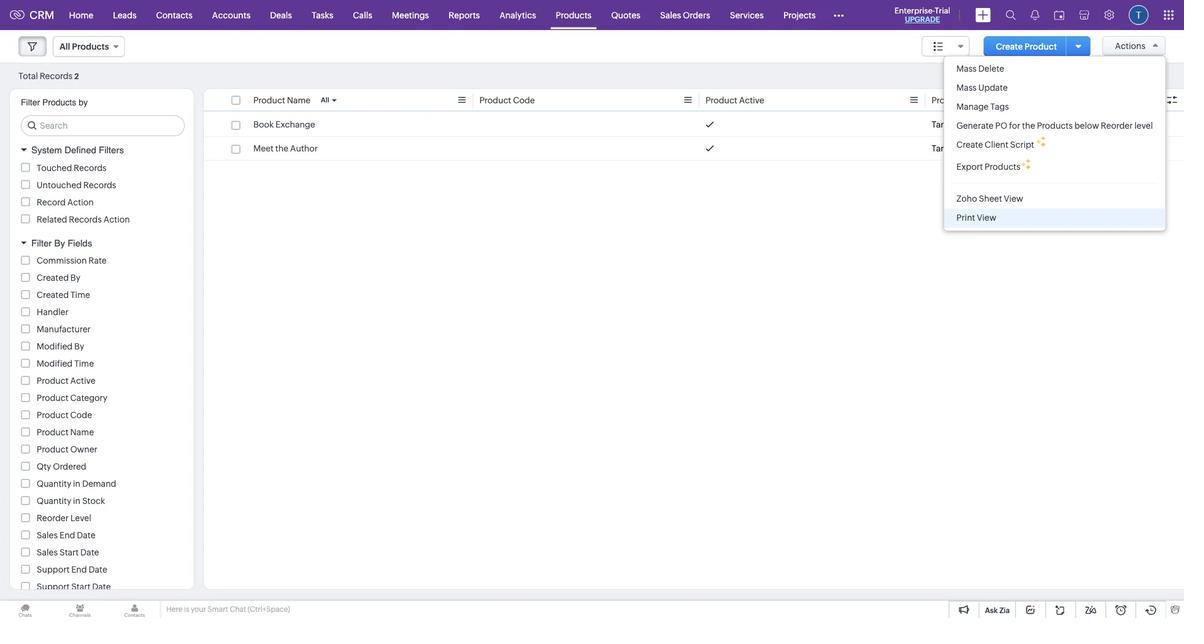 Task type: locate. For each thing, give the bounding box(es) containing it.
1 vertical spatial tara schultz
[[932, 144, 980, 153]]

2 support from the top
[[37, 583, 70, 592]]

support for support end date
[[37, 565, 70, 575]]

1 horizontal spatial code
[[513, 95, 535, 105]]

filter down total
[[21, 98, 40, 107]]

2 schultz from the top
[[951, 144, 980, 153]]

created by
[[37, 273, 80, 283]]

1 vertical spatial view
[[977, 213, 997, 223]]

0 horizontal spatial all
[[60, 42, 70, 52]]

untouched records
[[37, 180, 116, 190]]

1 schultz from the top
[[951, 120, 980, 130]]

0 vertical spatial active
[[739, 95, 765, 105]]

demand
[[82, 479, 116, 489]]

0 vertical spatial quantity
[[37, 479, 71, 489]]

0 vertical spatial all
[[60, 42, 70, 52]]

quantity in demand
[[37, 479, 116, 489]]

1 vertical spatial created
[[37, 290, 69, 300]]

reorder left level
[[1101, 121, 1133, 131]]

mass for mass update
[[957, 83, 977, 93]]

the right meet on the left top of page
[[275, 144, 289, 153]]

date for sales start date
[[80, 548, 99, 558]]

create inside button
[[996, 41, 1023, 51]]

the right for
[[1023, 121, 1036, 131]]

upgrade
[[905, 15, 940, 24]]

date up channels image
[[92, 583, 111, 592]]

profile element
[[1122, 0, 1156, 30]]

0 vertical spatial action
[[67, 197, 94, 207]]

1 vertical spatial by
[[70, 273, 80, 283]]

by down commission rate
[[70, 273, 80, 283]]

name down category
[[70, 428, 94, 438]]

end up sales start date
[[60, 531, 75, 541]]

level
[[1135, 121, 1154, 131]]

0 vertical spatial owner
[[966, 95, 993, 105]]

records down touched records
[[83, 180, 116, 190]]

1 vertical spatial schultz
[[951, 144, 980, 153]]

meet the author
[[254, 144, 318, 153]]

2 in from the top
[[73, 497, 80, 506]]

manage tags
[[957, 102, 1010, 112]]

products inside field
[[72, 42, 109, 52]]

channels image
[[55, 602, 105, 619]]

filters
[[99, 145, 124, 156]]

Search text field
[[21, 116, 184, 136]]

1 vertical spatial tara
[[932, 144, 949, 153]]

0 vertical spatial product owner
[[932, 95, 993, 105]]

date down level
[[77, 531, 96, 541]]

name up "exchange"
[[287, 95, 311, 105]]

date for support start date
[[92, 583, 111, 592]]

start down support end date
[[71, 583, 91, 592]]

row group
[[204, 113, 1185, 161]]

0 horizontal spatial product code
[[37, 411, 92, 420]]

0 vertical spatial by
[[54, 238, 65, 249]]

related
[[37, 215, 67, 224]]

1 vertical spatial all
[[321, 96, 329, 104]]

2 vertical spatial by
[[74, 342, 84, 352]]

0 horizontal spatial action
[[67, 197, 94, 207]]

contacts image
[[110, 602, 160, 619]]

by up modified time
[[74, 342, 84, 352]]

2 tara schultz from the top
[[932, 144, 980, 153]]

records up fields
[[69, 215, 102, 224]]

product
[[1025, 41, 1057, 51], [254, 95, 285, 105], [480, 95, 512, 105], [706, 95, 738, 105], [932, 95, 964, 105], [37, 376, 69, 386], [37, 393, 69, 403], [37, 411, 69, 420], [37, 428, 69, 438], [37, 445, 69, 455]]

handler
[[37, 308, 69, 317]]

modified down manufacturer on the bottom
[[37, 342, 73, 352]]

modified down modified by
[[37, 359, 73, 369]]

start up support end date
[[60, 548, 79, 558]]

touched
[[37, 163, 72, 173]]

product owner
[[932, 95, 993, 105], [37, 445, 97, 455]]

1 vertical spatial start
[[71, 583, 91, 592]]

0 vertical spatial schultz
[[951, 120, 980, 130]]

modified by
[[37, 342, 84, 352]]

book exchange link
[[254, 118, 315, 131]]

support down support end date
[[37, 583, 70, 592]]

1 vertical spatial mass
[[957, 83, 977, 93]]

start
[[60, 548, 79, 558], [71, 583, 91, 592]]

tara schultz down manage
[[932, 120, 980, 130]]

fields
[[68, 238, 92, 249]]

size image
[[934, 41, 944, 52]]

created up handler
[[37, 290, 69, 300]]

1 horizontal spatial the
[[1023, 121, 1036, 131]]

filter
[[21, 98, 40, 107], [31, 238, 52, 249]]

create up delete
[[996, 41, 1023, 51]]

1 vertical spatial the
[[275, 144, 289, 153]]

0 vertical spatial start
[[60, 548, 79, 558]]

1 vertical spatial support
[[37, 583, 70, 592]]

filter products by
[[21, 98, 88, 107]]

mass up manage
[[957, 83, 977, 93]]

product owner down mass update
[[932, 95, 993, 105]]

1 horizontal spatial reorder
[[1101, 121, 1133, 131]]

sales down reorder level
[[37, 531, 58, 541]]

quotes
[[612, 10, 641, 20]]

related records action
[[37, 215, 130, 224]]

records left 2
[[40, 71, 73, 81]]

0 horizontal spatial product owner
[[37, 445, 97, 455]]

name
[[287, 95, 311, 105], [70, 428, 94, 438]]

1 vertical spatial time
[[74, 359, 94, 369]]

calls link
[[343, 0, 382, 30]]

view down zoho sheet view
[[977, 213, 997, 223]]

1 vertical spatial in
[[73, 497, 80, 506]]

0 vertical spatial support
[[37, 565, 70, 575]]

created down commission
[[37, 273, 69, 283]]

0 vertical spatial tara schultz
[[932, 120, 980, 130]]

create down generate
[[957, 140, 984, 150]]

product name up qty ordered
[[37, 428, 94, 438]]

records
[[40, 71, 73, 81], [74, 163, 107, 173], [83, 180, 116, 190], [69, 215, 102, 224]]

owner
[[966, 95, 993, 105], [70, 445, 97, 455]]

1 vertical spatial sales
[[37, 531, 58, 541]]

by inside filter by fields dropdown button
[[54, 238, 65, 249]]

reorder up sales end date
[[37, 514, 69, 524]]

records down defined
[[74, 163, 107, 173]]

1 tara schultz from the top
[[932, 120, 980, 130]]

in up the quantity in stock
[[73, 479, 80, 489]]

navigation
[[1124, 67, 1166, 85]]

tara schultz for book exchange
[[932, 120, 980, 130]]

support down sales start date
[[37, 565, 70, 575]]

0 horizontal spatial reorder
[[37, 514, 69, 524]]

modified
[[37, 342, 73, 352], [37, 359, 73, 369]]

row group containing book exchange
[[204, 113, 1185, 161]]

start for support
[[71, 583, 91, 592]]

calendar image
[[1055, 10, 1065, 20]]

schultz
[[951, 120, 980, 130], [951, 144, 980, 153]]

enterprise-
[[895, 6, 935, 15]]

0 horizontal spatial the
[[275, 144, 289, 153]]

by up commission
[[54, 238, 65, 249]]

0 horizontal spatial create
[[957, 140, 984, 150]]

2 modified from the top
[[37, 359, 73, 369]]

2 tara from the top
[[932, 144, 949, 153]]

1 in from the top
[[73, 479, 80, 489]]

defined
[[65, 145, 96, 156]]

leads link
[[103, 0, 146, 30]]

commission rate
[[37, 256, 107, 266]]

time down 'created by'
[[70, 290, 90, 300]]

0 vertical spatial code
[[513, 95, 535, 105]]

products for filter products by
[[42, 98, 76, 107]]

modified for modified by
[[37, 342, 73, 352]]

0 vertical spatial create
[[996, 41, 1023, 51]]

deals link
[[260, 0, 302, 30]]

actions
[[1116, 41, 1146, 51]]

reorder level
[[37, 514, 91, 524]]

1 vertical spatial active
[[70, 376, 96, 386]]

products down client
[[985, 162, 1021, 172]]

po
[[996, 121, 1008, 131]]

home link
[[59, 0, 103, 30]]

1 quantity from the top
[[37, 479, 71, 489]]

created
[[37, 273, 69, 283], [37, 290, 69, 300]]

1 vertical spatial end
[[71, 565, 87, 575]]

sales down sales end date
[[37, 548, 58, 558]]

time for created time
[[70, 290, 90, 300]]

1 vertical spatial filter
[[31, 238, 52, 249]]

1 vertical spatial owner
[[70, 445, 97, 455]]

schultz down manage
[[951, 120, 980, 130]]

0 vertical spatial view
[[1004, 194, 1024, 204]]

1 vertical spatial modified
[[37, 359, 73, 369]]

export products
[[957, 162, 1021, 172]]

1 vertical spatial code
[[70, 411, 92, 420]]

1 horizontal spatial product code
[[480, 95, 535, 105]]

0 horizontal spatial product name
[[37, 428, 94, 438]]

tara schultz
[[932, 120, 980, 130], [932, 144, 980, 153]]

all inside the "all products" field
[[60, 42, 70, 52]]

2 created from the top
[[37, 290, 69, 300]]

1 vertical spatial product active
[[37, 376, 96, 386]]

sheet
[[979, 194, 1003, 204]]

filter down the related
[[31, 238, 52, 249]]

0 vertical spatial time
[[70, 290, 90, 300]]

support
[[37, 565, 70, 575], [37, 583, 70, 592]]

1 horizontal spatial product active
[[706, 95, 765, 105]]

products up 2
[[72, 42, 109, 52]]

1 vertical spatial action
[[104, 215, 130, 224]]

your
[[191, 606, 206, 614]]

mass delete link
[[945, 60, 1166, 79]]

generate po for the products below reorder level link
[[945, 117, 1166, 136]]

by for modified
[[74, 342, 84, 352]]

0 vertical spatial modified
[[37, 342, 73, 352]]

0 vertical spatial filter
[[21, 98, 40, 107]]

by for created
[[70, 273, 80, 283]]

signals element
[[1024, 0, 1047, 30]]

1 mass from the top
[[957, 64, 977, 74]]

time down modified by
[[74, 359, 94, 369]]

all
[[60, 42, 70, 52], [321, 96, 329, 104]]

quantity for quantity in stock
[[37, 497, 71, 506]]

1 modified from the top
[[37, 342, 73, 352]]

1 vertical spatial quantity
[[37, 497, 71, 506]]

date up the support start date
[[89, 565, 107, 575]]

create product button
[[984, 36, 1070, 56]]

1 horizontal spatial product owner
[[932, 95, 993, 105]]

action
[[67, 197, 94, 207], [104, 215, 130, 224]]

0 vertical spatial created
[[37, 273, 69, 283]]

zia
[[1000, 607, 1010, 615]]

2 vertical spatial sales
[[37, 548, 58, 558]]

2 quantity from the top
[[37, 497, 71, 506]]

owner up ordered
[[70, 445, 97, 455]]

1 created from the top
[[37, 273, 69, 283]]

owner down mass update
[[966, 95, 993, 105]]

zoho
[[957, 194, 978, 204]]

code
[[513, 95, 535, 105], [70, 411, 92, 420]]

product name
[[254, 95, 311, 105], [37, 428, 94, 438]]

sales left orders
[[660, 10, 682, 20]]

book
[[254, 120, 274, 130]]

view right sheet
[[1004, 194, 1024, 204]]

Other Modules field
[[826, 5, 852, 25]]

products left by
[[42, 98, 76, 107]]

end up the support start date
[[71, 565, 87, 575]]

2 mass from the top
[[957, 83, 977, 93]]

schultz up export
[[951, 144, 980, 153]]

1 support from the top
[[37, 565, 70, 575]]

chat
[[230, 606, 246, 614]]

tara left generate
[[932, 120, 949, 130]]

action up filter by fields dropdown button
[[104, 215, 130, 224]]

1 vertical spatial name
[[70, 428, 94, 438]]

0 vertical spatial end
[[60, 531, 75, 541]]

tasks
[[312, 10, 333, 20]]

created for created by
[[37, 273, 69, 283]]

0 vertical spatial mass
[[957, 64, 977, 74]]

sales
[[660, 10, 682, 20], [37, 531, 58, 541], [37, 548, 58, 558]]

tags
[[991, 102, 1010, 112]]

enterprise-trial upgrade
[[895, 6, 951, 24]]

services link
[[720, 0, 774, 30]]

0 vertical spatial in
[[73, 479, 80, 489]]

by
[[79, 98, 88, 107]]

records for touched
[[74, 163, 107, 173]]

generate po for the products below reorder level
[[957, 121, 1154, 131]]

tara left the create client script
[[932, 144, 949, 153]]

All Products field
[[53, 36, 125, 57]]

None field
[[922, 36, 970, 56]]

quantity up reorder level
[[37, 497, 71, 506]]

time
[[70, 290, 90, 300], [74, 359, 94, 369]]

ask zia
[[986, 607, 1010, 615]]

product name up the "book exchange" link
[[254, 95, 311, 105]]

update
[[979, 83, 1008, 93]]

start for sales
[[60, 548, 79, 558]]

0 vertical spatial name
[[287, 95, 311, 105]]

date up support end date
[[80, 548, 99, 558]]

1 horizontal spatial product name
[[254, 95, 311, 105]]

manufacturer
[[37, 325, 91, 335]]

mass up mass update
[[957, 64, 977, 74]]

action up related records action
[[67, 197, 94, 207]]

orders
[[683, 10, 711, 20]]

product owner up ordered
[[37, 445, 97, 455]]

0 vertical spatial tara
[[932, 120, 949, 130]]

quantity down qty ordered
[[37, 479, 71, 489]]

filter inside dropdown button
[[31, 238, 52, 249]]

profile image
[[1129, 5, 1149, 25]]

1 horizontal spatial create
[[996, 41, 1023, 51]]

sales inside "link"
[[660, 10, 682, 20]]

generate
[[957, 121, 994, 131]]

1 horizontal spatial owner
[[966, 95, 993, 105]]

0 vertical spatial sales
[[660, 10, 682, 20]]

trial
[[935, 6, 951, 15]]

tara schultz up export
[[932, 144, 980, 153]]

1 tara from the top
[[932, 120, 949, 130]]

in left stock
[[73, 497, 80, 506]]

here
[[166, 606, 183, 614]]

1 horizontal spatial all
[[321, 96, 329, 104]]

0 horizontal spatial view
[[977, 213, 997, 223]]

1 vertical spatial create
[[957, 140, 984, 150]]



Task type: describe. For each thing, give the bounding box(es) containing it.
search image
[[1006, 10, 1017, 20]]

commission
[[37, 256, 87, 266]]

level
[[70, 514, 91, 524]]

mass update link
[[945, 79, 1166, 98]]

0 vertical spatial product active
[[706, 95, 765, 105]]

print view
[[957, 213, 997, 223]]

create menu element
[[969, 0, 999, 30]]

schultz for meet the author
[[951, 144, 980, 153]]

products link
[[546, 0, 602, 30]]

record action
[[37, 197, 94, 207]]

projects
[[784, 10, 816, 20]]

system defined filters
[[31, 145, 124, 156]]

stock
[[82, 497, 105, 506]]

meet
[[254, 144, 274, 153]]

create for create product
[[996, 41, 1023, 51]]

date for sales end date
[[77, 531, 96, 541]]

records for related
[[69, 215, 102, 224]]

2
[[74, 72, 79, 81]]

create product
[[996, 41, 1057, 51]]

total records 2
[[18, 71, 79, 81]]

all products
[[60, 42, 109, 52]]

sales start date
[[37, 548, 99, 558]]

all for all
[[321, 96, 329, 104]]

end for support
[[71, 565, 87, 575]]

0 horizontal spatial owner
[[70, 445, 97, 455]]

mass update
[[957, 83, 1008, 93]]

filter for filter products by
[[21, 98, 40, 107]]

tara for meet the author
[[932, 144, 949, 153]]

schultz for book exchange
[[951, 120, 980, 130]]

end for sales
[[60, 531, 75, 541]]

0 vertical spatial the
[[1023, 121, 1036, 131]]

quantity in stock
[[37, 497, 105, 506]]

the inside row group
[[275, 144, 289, 153]]

tara schultz for meet the author
[[932, 144, 980, 153]]

contacts
[[156, 10, 193, 20]]

0 horizontal spatial product active
[[37, 376, 96, 386]]

filter for filter by fields
[[31, 238, 52, 249]]

create client script
[[957, 140, 1035, 150]]

here is your smart chat (ctrl+space)
[[166, 606, 290, 614]]

calls
[[353, 10, 372, 20]]

modified time
[[37, 359, 94, 369]]

products for all products
[[72, 42, 109, 52]]

author
[[290, 144, 318, 153]]

product category
[[37, 393, 108, 403]]

sales for sales orders
[[660, 10, 682, 20]]

tara for book exchange
[[932, 120, 949, 130]]

ask
[[986, 607, 998, 615]]

0 horizontal spatial name
[[70, 428, 94, 438]]

0 vertical spatial product code
[[480, 95, 535, 105]]

sales orders link
[[651, 0, 720, 30]]

mass delete
[[957, 64, 1005, 74]]

modified for modified time
[[37, 359, 73, 369]]

1 horizontal spatial name
[[287, 95, 311, 105]]

exchange
[[276, 120, 315, 130]]

support start date
[[37, 583, 111, 592]]

created time
[[37, 290, 90, 300]]

by for filter
[[54, 238, 65, 249]]

0 vertical spatial reorder
[[1101, 121, 1133, 131]]

book exchange
[[254, 120, 315, 130]]

records for total
[[40, 71, 73, 81]]

create for create client script
[[957, 140, 984, 150]]

(ctrl+space)
[[248, 606, 290, 614]]

reports link
[[439, 0, 490, 30]]

1 vertical spatial product name
[[37, 428, 94, 438]]

projects link
[[774, 0, 826, 30]]

all for all products
[[60, 42, 70, 52]]

meetings
[[392, 10, 429, 20]]

products down manage tags link
[[1037, 121, 1073, 131]]

filter by fields
[[31, 238, 92, 249]]

export
[[957, 162, 983, 172]]

qty
[[37, 462, 51, 472]]

zoho sheet view
[[957, 194, 1024, 204]]

crm
[[29, 9, 54, 21]]

filter by fields button
[[10, 232, 194, 254]]

for
[[1010, 121, 1021, 131]]

create menu image
[[976, 8, 991, 22]]

manage tags link
[[945, 98, 1166, 117]]

in for demand
[[73, 479, 80, 489]]

1 horizontal spatial view
[[1004, 194, 1024, 204]]

tasks link
[[302, 0, 343, 30]]

sales for sales end date
[[37, 531, 58, 541]]

sales orders
[[660, 10, 711, 20]]

0 horizontal spatial active
[[70, 376, 96, 386]]

product inside the create product button
[[1025, 41, 1057, 51]]

support for support start date
[[37, 583, 70, 592]]

1 vertical spatial product owner
[[37, 445, 97, 455]]

0 horizontal spatial code
[[70, 411, 92, 420]]

meetings link
[[382, 0, 439, 30]]

rate
[[89, 256, 107, 266]]

records for untouched
[[83, 180, 116, 190]]

1 horizontal spatial action
[[104, 215, 130, 224]]

sales for sales start date
[[37, 548, 58, 558]]

mass for mass delete
[[957, 64, 977, 74]]

record
[[37, 197, 66, 207]]

below
[[1075, 121, 1100, 131]]

0 vertical spatial product name
[[254, 95, 311, 105]]

accounts link
[[202, 0, 260, 30]]

products for export products
[[985, 162, 1021, 172]]

date for support end date
[[89, 565, 107, 575]]

services
[[730, 10, 764, 20]]

system defined filters button
[[10, 139, 194, 161]]

1 vertical spatial product code
[[37, 411, 92, 420]]

ordered
[[53, 462, 86, 472]]

untouched
[[37, 180, 82, 190]]

delete
[[979, 64, 1005, 74]]

chats image
[[0, 602, 50, 619]]

1 vertical spatial reorder
[[37, 514, 69, 524]]

1 horizontal spatial active
[[739, 95, 765, 105]]

support end date
[[37, 565, 107, 575]]

print
[[957, 213, 976, 223]]

sales end date
[[37, 531, 96, 541]]

total
[[18, 71, 38, 81]]

signals image
[[1031, 10, 1040, 20]]

meet the author link
[[254, 142, 318, 155]]

deals
[[270, 10, 292, 20]]

in for stock
[[73, 497, 80, 506]]

is
[[184, 606, 189, 614]]

products left quotes
[[556, 10, 592, 20]]

search element
[[999, 0, 1024, 30]]

time for modified time
[[74, 359, 94, 369]]

accounts
[[212, 10, 251, 20]]

system
[[31, 145, 62, 156]]

quotes link
[[602, 0, 651, 30]]

quantity for quantity in demand
[[37, 479, 71, 489]]

touched records
[[37, 163, 107, 173]]

contacts link
[[146, 0, 202, 30]]

reports
[[449, 10, 480, 20]]

crm link
[[10, 9, 54, 21]]

created for created time
[[37, 290, 69, 300]]



Task type: vqa. For each thing, say whether or not it's contained in the screenshot.
MM/DD/YY Text Field
no



